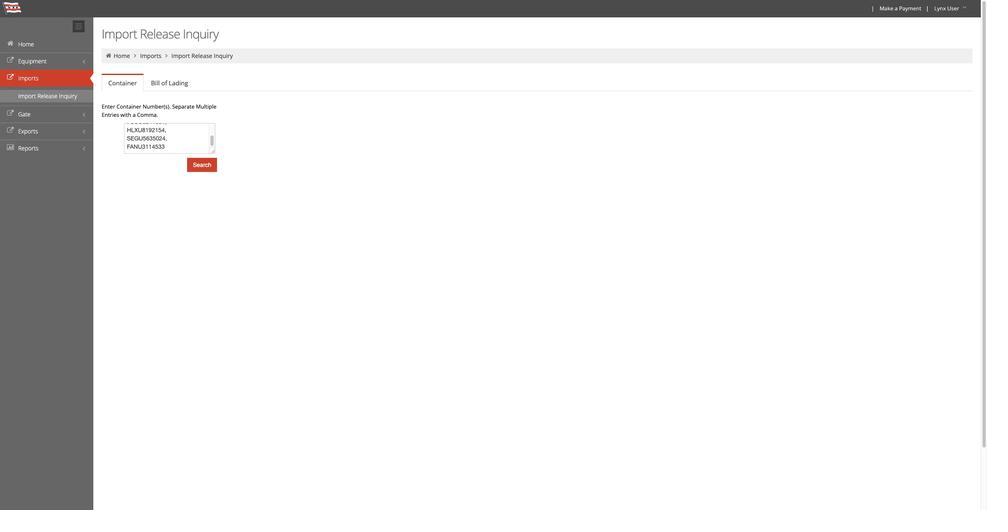 Task type: describe. For each thing, give the bounding box(es) containing it.
make a payment link
[[876, 0, 925, 17]]

2 vertical spatial import release inquiry
[[18, 92, 77, 100]]

0 horizontal spatial imports
[[18, 74, 38, 82]]

0 vertical spatial import
[[102, 25, 137, 42]]

entries
[[102, 111, 119, 119]]

1 horizontal spatial home
[[114, 52, 130, 60]]

container inside enter container number(s).  separate multiple entries with a comma.
[[117, 103, 141, 110]]

lynx user link
[[931, 0, 972, 17]]

a inside enter container number(s).  separate multiple entries with a comma.
[[133, 111, 136, 119]]

1 | from the left
[[872, 5, 875, 12]]

2 horizontal spatial import
[[172, 52, 190, 60]]

angle down image
[[961, 5, 969, 10]]

reports
[[18, 144, 39, 152]]

0 vertical spatial container
[[108, 79, 137, 87]]

lading
[[169, 79, 188, 87]]

multiple
[[196, 103, 217, 110]]

comma.
[[137, 111, 158, 119]]

equipment
[[18, 57, 47, 65]]

0 horizontal spatial home
[[18, 40, 34, 48]]

search button
[[187, 158, 217, 172]]

inquiry for the rightmost import release inquiry link
[[214, 52, 233, 60]]

0 horizontal spatial import release inquiry link
[[0, 90, 93, 103]]

0 vertical spatial inquiry
[[183, 25, 219, 42]]

bill of lading
[[151, 79, 188, 87]]

enter container number(s).  separate multiple entries with a comma.
[[102, 103, 217, 119]]

1 horizontal spatial import release inquiry link
[[172, 52, 233, 60]]

number(s).
[[143, 103, 171, 110]]

search
[[193, 162, 211, 169]]

make a payment
[[880, 5, 922, 12]]

gate
[[18, 110, 31, 118]]

bill
[[151, 79, 160, 87]]

1 vertical spatial import release inquiry
[[172, 52, 233, 60]]

1 vertical spatial release
[[192, 52, 212, 60]]

enter
[[102, 103, 115, 110]]

with
[[121, 111, 131, 119]]

1 angle right image from the left
[[132, 53, 139, 59]]

container link
[[102, 75, 144, 91]]



Task type: locate. For each thing, give the bounding box(es) containing it.
imports link
[[140, 52, 161, 60], [0, 70, 93, 87]]

2 | from the left
[[926, 5, 929, 12]]

external link image for gate
[[6, 111, 15, 117]]

2 horizontal spatial release
[[192, 52, 212, 60]]

1 horizontal spatial release
[[140, 25, 180, 42]]

2 vertical spatial import
[[18, 92, 36, 100]]

1 vertical spatial imports
[[18, 74, 38, 82]]

0 vertical spatial imports link
[[140, 52, 161, 60]]

1 horizontal spatial imports
[[140, 52, 161, 60]]

home
[[18, 40, 34, 48], [114, 52, 130, 60]]

imports
[[140, 52, 161, 60], [18, 74, 38, 82]]

inquiry for import release inquiry link to the left
[[59, 92, 77, 100]]

external link image inside gate link
[[6, 111, 15, 117]]

bar chart image
[[6, 145, 15, 151]]

imports down equipment
[[18, 74, 38, 82]]

0 vertical spatial external link image
[[6, 58, 15, 64]]

0 vertical spatial imports
[[140, 52, 161, 60]]

imports up bill
[[140, 52, 161, 60]]

0 horizontal spatial home link
[[0, 36, 93, 53]]

home right home icon
[[114, 52, 130, 60]]

import up lading
[[172, 52, 190, 60]]

inquiry
[[183, 25, 219, 42], [214, 52, 233, 60], [59, 92, 77, 100]]

1 vertical spatial container
[[117, 103, 141, 110]]

external link image up bar chart image
[[6, 128, 15, 134]]

0 vertical spatial a
[[895, 5, 898, 12]]

external link image
[[6, 58, 15, 64], [6, 75, 15, 81]]

0 horizontal spatial imports link
[[0, 70, 93, 87]]

lynx
[[935, 5, 946, 12]]

a
[[895, 5, 898, 12], [133, 111, 136, 119]]

external link image for imports
[[6, 75, 15, 81]]

home link up equipment
[[0, 36, 93, 53]]

0 horizontal spatial a
[[133, 111, 136, 119]]

user
[[948, 5, 960, 12]]

angle right image right home icon
[[132, 53, 139, 59]]

0 vertical spatial release
[[140, 25, 180, 42]]

import release inquiry link
[[172, 52, 233, 60], [0, 90, 93, 103]]

| left make
[[872, 5, 875, 12]]

angle right image up of
[[163, 53, 170, 59]]

home image
[[6, 41, 15, 46]]

0 vertical spatial import release inquiry
[[102, 25, 219, 42]]

external link image inside exports "link"
[[6, 128, 15, 134]]

None text field
[[124, 123, 215, 154]]

2 external link image from the top
[[6, 75, 15, 81]]

1 horizontal spatial home link
[[114, 52, 130, 60]]

a right make
[[895, 5, 898, 12]]

import release inquiry link up lading
[[172, 52, 233, 60]]

external link image for exports
[[6, 128, 15, 134]]

import up 'gate'
[[18, 92, 36, 100]]

2 angle right image from the left
[[163, 53, 170, 59]]

import up home icon
[[102, 25, 137, 42]]

import
[[102, 25, 137, 42], [172, 52, 190, 60], [18, 92, 36, 100]]

make
[[880, 5, 894, 12]]

1 vertical spatial inquiry
[[214, 52, 233, 60]]

container up the 'with'
[[117, 103, 141, 110]]

2 vertical spatial release
[[37, 92, 58, 100]]

1 horizontal spatial |
[[926, 5, 929, 12]]

of
[[161, 79, 167, 87]]

external link image left 'gate'
[[6, 111, 15, 117]]

1 horizontal spatial angle right image
[[163, 53, 170, 59]]

1 external link image from the top
[[6, 111, 15, 117]]

0 horizontal spatial release
[[37, 92, 58, 100]]

1 horizontal spatial imports link
[[140, 52, 161, 60]]

0 vertical spatial external link image
[[6, 111, 15, 117]]

payment
[[900, 5, 922, 12]]

0 horizontal spatial angle right image
[[132, 53, 139, 59]]

external link image
[[6, 111, 15, 117], [6, 128, 15, 134]]

0 horizontal spatial |
[[872, 5, 875, 12]]

1 vertical spatial import
[[172, 52, 190, 60]]

container up enter
[[108, 79, 137, 87]]

|
[[872, 5, 875, 12], [926, 5, 929, 12]]

imports link down equipment
[[0, 70, 93, 87]]

1 vertical spatial a
[[133, 111, 136, 119]]

a right the 'with'
[[133, 111, 136, 119]]

1 vertical spatial import release inquiry link
[[0, 90, 93, 103]]

home link
[[0, 36, 93, 53], [114, 52, 130, 60]]

1 horizontal spatial import
[[102, 25, 137, 42]]

1 vertical spatial external link image
[[6, 75, 15, 81]]

exports link
[[0, 123, 93, 140]]

bill of lading link
[[144, 75, 195, 91]]

1 vertical spatial home
[[114, 52, 130, 60]]

home image
[[105, 53, 112, 59]]

2 vertical spatial inquiry
[[59, 92, 77, 100]]

separate
[[172, 103, 195, 110]]

2 external link image from the top
[[6, 128, 15, 134]]

home link right home icon
[[114, 52, 130, 60]]

0 vertical spatial import release inquiry link
[[172, 52, 233, 60]]

import release inquiry
[[102, 25, 219, 42], [172, 52, 233, 60], [18, 92, 77, 100]]

reports link
[[0, 140, 93, 157]]

exports
[[18, 127, 38, 135]]

1 external link image from the top
[[6, 58, 15, 64]]

imports link up bill
[[140, 52, 161, 60]]

| left lynx
[[926, 5, 929, 12]]

0 vertical spatial home
[[18, 40, 34, 48]]

1 horizontal spatial a
[[895, 5, 898, 12]]

0 horizontal spatial import
[[18, 92, 36, 100]]

equipment link
[[0, 53, 93, 70]]

import release inquiry link up gate link
[[0, 90, 93, 103]]

external link image inside equipment link
[[6, 58, 15, 64]]

1 vertical spatial external link image
[[6, 128, 15, 134]]

home right home image
[[18, 40, 34, 48]]

container
[[108, 79, 137, 87], [117, 103, 141, 110]]

release
[[140, 25, 180, 42], [192, 52, 212, 60], [37, 92, 58, 100]]

external link image for equipment
[[6, 58, 15, 64]]

gate link
[[0, 106, 93, 123]]

lynx user
[[935, 5, 960, 12]]

angle right image
[[132, 53, 139, 59], [163, 53, 170, 59]]

1 vertical spatial imports link
[[0, 70, 93, 87]]



Task type: vqa. For each thing, say whether or not it's contained in the screenshot.
second angle right image from left
yes



